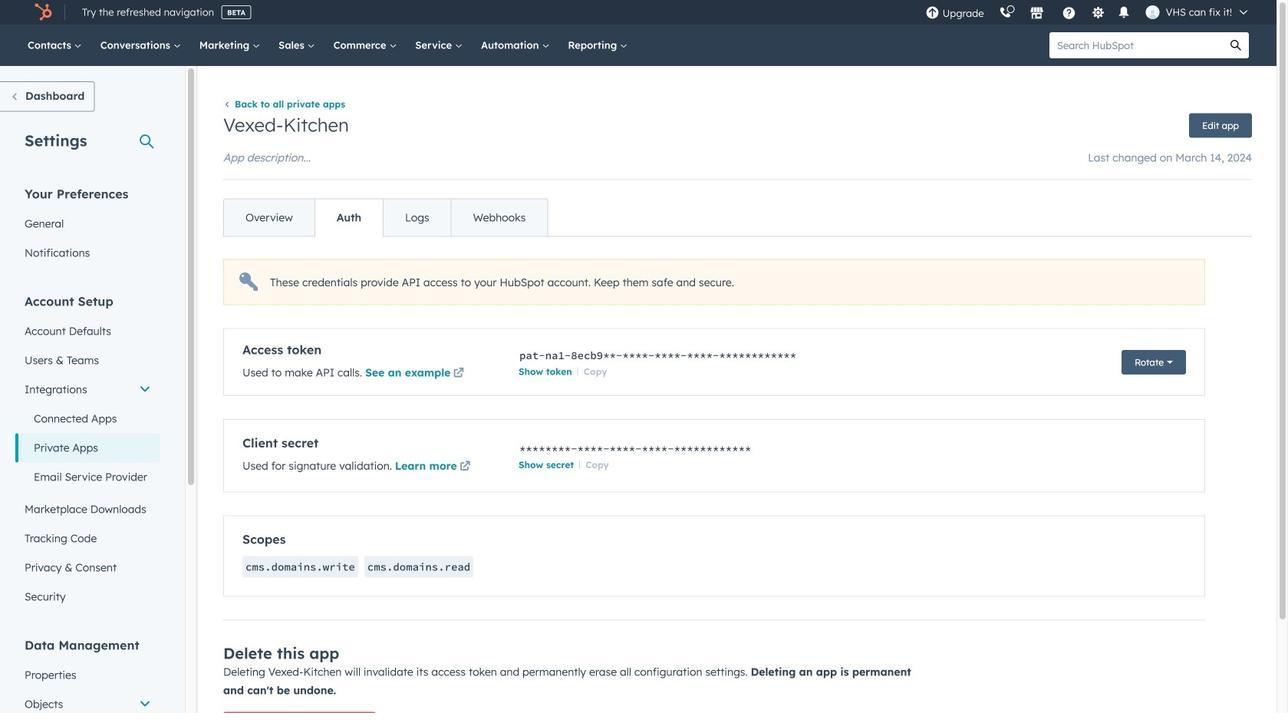 Task type: vqa. For each thing, say whether or not it's contained in the screenshot.
Marketplaces icon
yes



Task type: describe. For each thing, give the bounding box(es) containing it.
your preferences element
[[15, 185, 160, 268]]

marketplaces image
[[1031, 7, 1044, 21]]



Task type: locate. For each thing, give the bounding box(es) containing it.
link opens in a new window image
[[460, 458, 471, 476], [460, 462, 471, 472]]

2 link opens in a new window image from the top
[[454, 368, 464, 379]]

menu
[[919, 0, 1259, 25]]

None text field
[[519, 346, 816, 365], [519, 440, 823, 458], [519, 346, 816, 365], [519, 440, 823, 458]]

2 link opens in a new window image from the top
[[460, 462, 471, 472]]

1 link opens in a new window image from the top
[[454, 365, 464, 383]]

navigation
[[223, 198, 548, 237]]

link opens in a new window image
[[454, 365, 464, 383], [454, 368, 464, 379]]

terry turtle image
[[1147, 5, 1160, 19]]

account setup element
[[15, 293, 160, 611]]

Search HubSpot search field
[[1050, 32, 1224, 58]]

data management element
[[15, 637, 160, 713]]

1 link opens in a new window image from the top
[[460, 458, 471, 476]]



